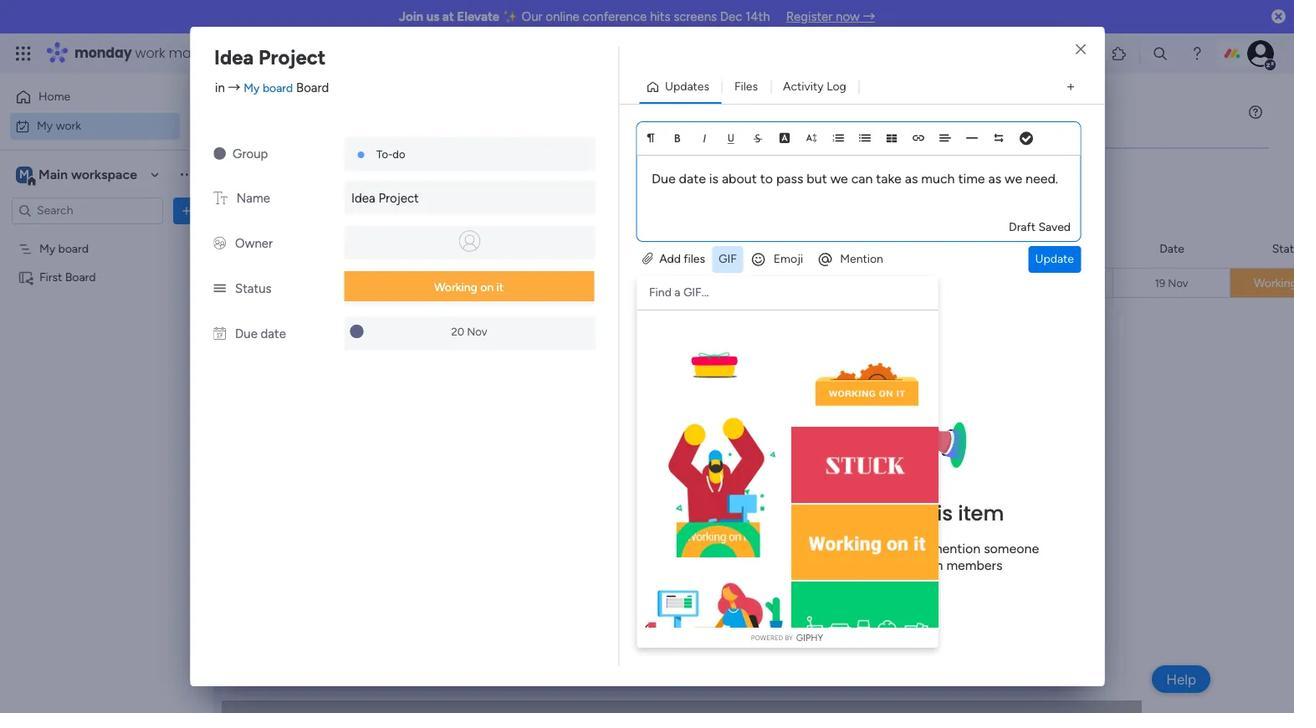 Task type: describe. For each thing, give the bounding box(es) containing it.
2 we from the left
[[1005, 171, 1023, 187]]

to for one
[[773, 540, 786, 556]]

nov for 19 nov
[[1169, 277, 1189, 289]]

do
[[393, 148, 405, 161]]

1. numbers image
[[833, 132, 844, 144]]

pass
[[777, 171, 804, 187]]

online
[[546, 9, 580, 24]]

due date
[[235, 326, 286, 341]]

table image
[[886, 132, 898, 144]]

19
[[1155, 277, 1166, 289]]

statu
[[1273, 241, 1295, 256]]

be
[[678, 540, 693, 556]]

members
[[947, 557, 1003, 573]]

workspace selection element
[[16, 164, 140, 186]]

log
[[827, 80, 847, 94]]

group title
[[896, 278, 950, 290]]

management
[[169, 44, 260, 63]]

see plans
[[293, 46, 343, 60]]

hide done items
[[441, 173, 527, 187]]

item inside dialog
[[959, 499, 1005, 527]]

dapulse text column image
[[213, 191, 227, 206]]

due
[[235, 326, 258, 341]]

take
[[877, 171, 902, 187]]

apps image
[[1111, 45, 1128, 62]]

about inside be the first one to update about progress, mention someone or upload files to share with your team members
[[835, 540, 870, 556]]

your
[[883, 557, 910, 573]]

name
[[237, 191, 270, 206]]

to-
[[377, 148, 393, 161]]

0 horizontal spatial first board
[[39, 270, 96, 284]]

main
[[39, 166, 68, 182]]

0 vertical spatial about
[[722, 171, 757, 187]]

no updates yet for this item dialog
[[0, 0, 1295, 713]]

my work button
[[10, 113, 180, 139]]

powered
[[751, 634, 784, 642]]

join
[[399, 9, 424, 24]]

status
[[235, 281, 272, 296]]

dapulse date column image
[[213, 326, 226, 341]]

people
[[1046, 241, 1082, 256]]

owner
[[235, 236, 273, 251]]

plans
[[316, 46, 343, 60]]

activity log button
[[771, 74, 859, 100]]

register now → link
[[786, 9, 876, 24]]

﻿due
[[652, 171, 676, 187]]

it
[[497, 280, 504, 295]]

date for ﻿due
[[679, 171, 706, 187]]

my work
[[251, 97, 363, 135]]

done
[[469, 173, 495, 187]]

can
[[852, 171, 873, 187]]

2 vertical spatial group
[[896, 278, 926, 290]]

format image
[[645, 132, 657, 144]]

main workspace
[[39, 166, 137, 182]]

hits
[[650, 9, 671, 24]]

overdue
[[282, 242, 347, 263]]

today
[[282, 332, 329, 353]]

1 horizontal spatial idea project
[[352, 191, 419, 206]]

mention
[[840, 252, 884, 266]]

or
[[714, 557, 727, 573]]

select product image
[[15, 45, 32, 62]]

→ inside no updates yet for this item dialog
[[228, 80, 241, 95]]

screens
[[674, 9, 717, 24]]

now
[[836, 9, 860, 24]]

search image
[[384, 174, 398, 187]]

0 horizontal spatial idea
[[214, 45, 254, 69]]

register
[[786, 9, 833, 24]]

with
[[854, 557, 880, 573]]

board down my board
[[65, 270, 96, 284]]

invite members image
[[1075, 45, 1091, 62]]

activity
[[783, 80, 824, 94]]

giphy
[[797, 633, 824, 644]]

workspace image
[[16, 165, 33, 184]]

be the first one to update about progress, mention someone or upload files to share with your team members
[[678, 540, 1040, 573]]

emoji
[[774, 252, 804, 266]]

share
[[818, 557, 850, 573]]

title
[[929, 278, 950, 290]]

activity log
[[783, 80, 847, 94]]

help image
[[1189, 45, 1206, 62]]

progress,
[[873, 540, 928, 556]]

﻿due date is about to pass but we can take as much time as we need.
[[652, 171, 1059, 187]]

my for my work
[[37, 118, 53, 133]]

dec
[[720, 9, 743, 24]]

see
[[293, 46, 313, 60]]

customize
[[561, 173, 617, 187]]

20
[[452, 325, 465, 338]]

my board link
[[244, 81, 293, 95]]

help button
[[1153, 665, 1211, 693]]

update
[[789, 540, 831, 556]]

my board
[[39, 241, 89, 256]]

date for due
[[261, 326, 286, 341]]

2 as from the left
[[989, 171, 1002, 187]]

today / 0 items
[[282, 332, 384, 353]]

20 nov
[[452, 325, 488, 338]]

1 horizontal spatial first
[[700, 277, 723, 291]]

emoji button
[[744, 246, 810, 273]]

first
[[720, 540, 744, 556]]

update button
[[1029, 246, 1081, 273]]

our
[[522, 9, 543, 24]]

add
[[660, 252, 681, 266]]

working for working on it
[[434, 280, 478, 295]]

working on it
[[434, 280, 504, 295]]

align image
[[940, 132, 952, 144]]

mention button
[[810, 246, 890, 273]]

this
[[917, 499, 953, 527]]

for
[[884, 499, 912, 527]]

size image
[[806, 132, 818, 144]]

1 horizontal spatial first board
[[700, 277, 756, 291]]

someone
[[984, 540, 1040, 556]]



Task type: vqa. For each thing, say whether or not it's contained in the screenshot.
rightmost Item 4
no



Task type: locate. For each thing, give the bounding box(es) containing it.
idea project
[[214, 45, 326, 69], [352, 191, 419, 206]]

as right time
[[989, 171, 1002, 187]]

line image
[[967, 132, 978, 144]]

first board link
[[697, 269, 852, 299]]

about right is
[[722, 171, 757, 187]]

idea up 'in'
[[214, 45, 254, 69]]

date right due
[[261, 326, 286, 341]]

Find a GIF... text field
[[637, 276, 842, 310]]

add view image
[[1068, 81, 1075, 93]]

0 horizontal spatial about
[[722, 171, 757, 187]]

1 horizontal spatial item
[[959, 499, 1005, 527]]

0 vertical spatial /
[[351, 242, 359, 263]]

0 horizontal spatial project
[[259, 45, 326, 69]]

board up "first board" link
[[760, 241, 790, 256]]

project up in → my board board
[[259, 45, 326, 69]]

my work
[[37, 118, 81, 133]]

&bull; bullets image
[[860, 132, 871, 144]]

files button
[[722, 74, 771, 100]]

in → my board board
[[215, 80, 329, 95]]

group up title
[[922, 241, 955, 256]]

saved
[[1039, 220, 1071, 234]]

hide
[[441, 173, 466, 187]]

close image
[[1076, 44, 1086, 56]]

idea project down search image
[[352, 191, 419, 206]]

search everything image
[[1153, 45, 1169, 62]]

checklist image
[[1020, 133, 1034, 145]]

0 vertical spatial date
[[679, 171, 706, 187]]

1 vertical spatial idea project
[[352, 191, 419, 206]]

1 horizontal spatial about
[[835, 540, 870, 556]]

gif
[[719, 252, 737, 266]]

upload
[[730, 557, 771, 573]]

1 we from the left
[[831, 171, 848, 187]]

working left on
[[434, 280, 478, 295]]

item inside overdue / 1 item
[[370, 247, 394, 261]]

my down my board link
[[251, 97, 289, 135]]

1
[[362, 247, 367, 261]]

idea up 1
[[352, 191, 376, 206]]

help
[[1167, 671, 1197, 688]]

files
[[735, 80, 758, 94]]

0 horizontal spatial files
[[684, 252, 706, 266]]

in
[[215, 80, 225, 95]]

0 horizontal spatial board
[[58, 241, 89, 256]]

1 horizontal spatial project
[[379, 191, 419, 206]]

first down the gif popup button
[[700, 277, 723, 291]]

2 vertical spatial to
[[802, 557, 815, 573]]

customize button
[[534, 167, 624, 194]]

as right take
[[905, 171, 918, 187]]

0 vertical spatial files
[[684, 252, 706, 266]]

1 horizontal spatial date
[[679, 171, 706, 187]]

rtl ltr image
[[993, 132, 1005, 144]]

powered by giphy
[[751, 633, 824, 644]]

1 vertical spatial item
[[959, 499, 1005, 527]]

1 vertical spatial items
[[355, 337, 384, 352]]

0 horizontal spatial idea project
[[214, 45, 326, 69]]

nov for 20 nov
[[467, 325, 488, 338]]

1 vertical spatial project
[[379, 191, 419, 206]]

1 vertical spatial work
[[56, 118, 81, 133]]

1 vertical spatial →
[[228, 80, 241, 95]]

dapulse attachment image
[[643, 252, 653, 266]]

to
[[761, 171, 773, 187], [773, 540, 786, 556], [802, 557, 815, 573]]

v2 sun image
[[213, 146, 226, 162]]

v2 status image
[[213, 281, 226, 296]]

the
[[697, 540, 716, 556]]

files down the update
[[774, 557, 799, 573]]

group inside no updates yet for this item dialog
[[233, 146, 268, 162]]

to right one
[[773, 540, 786, 556]]

1 vertical spatial to
[[773, 540, 786, 556]]

group right v2 sun icon
[[233, 146, 268, 162]]

is
[[710, 171, 719, 187]]

italic image
[[699, 132, 711, 144]]

/ left 0
[[333, 332, 341, 353]]

Search in workspace field
[[35, 201, 140, 220]]

draft
[[1009, 220, 1036, 234]]

group left title
[[896, 278, 926, 290]]

idea
[[214, 45, 254, 69], [352, 191, 376, 206]]

items right 0
[[355, 337, 384, 352]]

work right monday
[[135, 44, 165, 63]]

board
[[263, 81, 293, 95], [58, 241, 89, 256]]

0 vertical spatial →
[[863, 9, 876, 24]]

jacob simon image
[[1248, 40, 1275, 67]]

1 vertical spatial board
[[58, 241, 89, 256]]

None search field
[[247, 167, 404, 194]]

item up mention
[[959, 499, 1005, 527]]

shareable board image
[[18, 269, 33, 285]]

to-do
[[377, 148, 405, 161]]

files right add
[[684, 252, 706, 266]]

team
[[913, 557, 944, 573]]

1 horizontal spatial nov
[[1169, 277, 1189, 289]]

first right shareable board image
[[39, 270, 62, 284]]

1 horizontal spatial /
[[351, 242, 359, 263]]

to left pass
[[761, 171, 773, 187]]

1 horizontal spatial as
[[989, 171, 1002, 187]]

1 horizontal spatial →
[[863, 9, 876, 24]]

board inside in → my board board
[[263, 81, 293, 95]]

0 horizontal spatial we
[[831, 171, 848, 187]]

need.
[[1026, 171, 1059, 187]]

no updates yet for this item
[[725, 499, 1005, 527]]

mention
[[932, 540, 981, 556]]

1 vertical spatial idea
[[352, 191, 376, 206]]

0 horizontal spatial item
[[370, 247, 394, 261]]

1 vertical spatial files
[[774, 557, 799, 573]]

0 horizontal spatial →
[[228, 80, 241, 95]]

working for working
[[1255, 276, 1295, 290]]

nov inside no updates yet for this item dialog
[[467, 325, 488, 338]]

m
[[19, 167, 29, 181]]

0 vertical spatial item
[[370, 247, 394, 261]]

0 horizontal spatial date
[[261, 326, 286, 341]]

0 vertical spatial board
[[263, 81, 293, 95]]

working inside no updates yet for this item dialog
[[434, 280, 478, 295]]

0 horizontal spatial working
[[434, 280, 478, 295]]

elevate
[[457, 9, 500, 24]]

/ left 1
[[351, 242, 359, 263]]

0 vertical spatial project
[[259, 45, 326, 69]]

date left is
[[679, 171, 706, 187]]

0 vertical spatial items
[[498, 173, 527, 187]]

date
[[1160, 241, 1185, 256]]

list box containing my board
[[0, 231, 213, 517]]

files inside be the first one to update about progress, mention someone or upload files to share with your team members
[[774, 557, 799, 573]]

nov right 20
[[467, 325, 488, 338]]

my
[[244, 81, 260, 95], [251, 97, 289, 135], [37, 118, 53, 133], [39, 241, 55, 256]]

updates
[[758, 499, 842, 527]]

/ for overdue
[[351, 242, 359, 263]]

1 vertical spatial nov
[[467, 325, 488, 338]]

1 horizontal spatial items
[[498, 173, 527, 187]]

0 horizontal spatial first
[[39, 270, 62, 284]]

board up my work
[[263, 81, 293, 95]]

my for my work
[[251, 97, 289, 135]]

1 vertical spatial about
[[835, 540, 870, 556]]

0 vertical spatial nov
[[1169, 277, 1189, 289]]

list box
[[0, 231, 213, 517]]

board
[[296, 80, 329, 95], [760, 241, 790, 256], [65, 270, 96, 284], [726, 277, 756, 291]]

item right 1
[[370, 247, 394, 261]]

✨
[[503, 9, 519, 24]]

14th
[[746, 9, 771, 24]]

1 horizontal spatial files
[[774, 557, 799, 573]]

no
[[725, 499, 753, 527]]

nov right 19 in the right of the page
[[1169, 277, 1189, 289]]

0 horizontal spatial items
[[355, 337, 384, 352]]

item
[[370, 247, 394, 261], [959, 499, 1005, 527]]

work for my
[[56, 118, 81, 133]]

0
[[345, 337, 352, 352]]

conference
[[583, 9, 647, 24]]

idea project up in → my board board
[[214, 45, 326, 69]]

→ right now
[[863, 9, 876, 24]]

0 vertical spatial to
[[761, 171, 773, 187]]

1 vertical spatial /
[[333, 332, 341, 353]]

v2 multiple person column image
[[213, 236, 226, 251]]

to down the update
[[802, 557, 815, 573]]

board up my work
[[296, 80, 329, 95]]

0 vertical spatial idea project
[[214, 45, 326, 69]]

work down home
[[56, 118, 81, 133]]

to for about
[[761, 171, 773, 187]]

us
[[427, 9, 440, 24]]

Filter dashboard by text search field
[[247, 167, 404, 194]]

text color image
[[779, 132, 791, 144]]

0 horizontal spatial work
[[56, 118, 81, 133]]

monday work management
[[74, 44, 260, 63]]

monday
[[74, 44, 132, 63]]

0 horizontal spatial nov
[[467, 325, 488, 338]]

1 vertical spatial group
[[922, 241, 955, 256]]

home button
[[10, 84, 180, 110]]

group
[[233, 146, 268, 162], [922, 241, 955, 256], [896, 278, 926, 290]]

first board down the gif popup button
[[700, 277, 756, 291]]

we right but
[[831, 171, 848, 187]]

1 horizontal spatial we
[[1005, 171, 1023, 187]]

→ right 'in'
[[228, 80, 241, 95]]

we left need.
[[1005, 171, 1023, 187]]

join us at elevate ✨ our online conference hits screens dec 14th
[[399, 9, 771, 24]]

board down the gif popup button
[[726, 277, 756, 291]]

updates
[[665, 80, 710, 94]]

as
[[905, 171, 918, 187], [989, 171, 1002, 187]]

my down search in workspace field
[[39, 241, 55, 256]]

1 horizontal spatial work
[[135, 44, 165, 63]]

0 vertical spatial work
[[135, 44, 165, 63]]

update
[[1036, 252, 1075, 266]]

overdue / 1 item
[[282, 242, 394, 263]]

nov
[[1169, 277, 1189, 289], [467, 325, 488, 338]]

underline image
[[726, 132, 737, 144]]

add files
[[657, 252, 706, 266]]

my inside button
[[37, 118, 53, 133]]

time
[[959, 171, 986, 187]]

at
[[443, 9, 454, 24]]

first board down my board
[[39, 270, 96, 284]]

/ for today
[[333, 332, 341, 353]]

0 horizontal spatial /
[[333, 332, 341, 353]]

1 horizontal spatial idea
[[352, 191, 376, 206]]

board inside no updates yet for this item dialog
[[296, 80, 329, 95]]

about up with
[[835, 540, 870, 556]]

my inside in → my board board
[[244, 81, 260, 95]]

0 vertical spatial group
[[233, 146, 268, 162]]

0 horizontal spatial as
[[905, 171, 918, 187]]

working down statu
[[1255, 276, 1295, 290]]

my for my board
[[39, 241, 55, 256]]

work for monday
[[135, 44, 165, 63]]

but
[[807, 171, 827, 187]]

one
[[747, 540, 769, 556]]

my right 'in'
[[244, 81, 260, 95]]

board down search in workspace field
[[58, 241, 89, 256]]

items inside today / 0 items
[[355, 337, 384, 352]]

1 horizontal spatial working
[[1255, 276, 1295, 290]]

0 vertical spatial idea
[[214, 45, 254, 69]]

bold image
[[672, 132, 684, 144]]

1 as from the left
[[905, 171, 918, 187]]

work inside button
[[56, 118, 81, 133]]

see plans button
[[270, 41, 351, 66]]

on
[[481, 280, 494, 295]]

my down home
[[37, 118, 53, 133]]

link image
[[913, 132, 925, 144]]

home
[[39, 90, 70, 104]]

1 horizontal spatial board
[[263, 81, 293, 95]]

option
[[0, 234, 213, 237]]

1 vertical spatial date
[[261, 326, 286, 341]]

work
[[296, 97, 363, 135]]

strikethrough image
[[752, 132, 764, 144]]

about
[[722, 171, 757, 187], [835, 540, 870, 556]]

items right done
[[498, 173, 527, 187]]

project down search image
[[379, 191, 419, 206]]

workspace
[[71, 166, 137, 182]]



